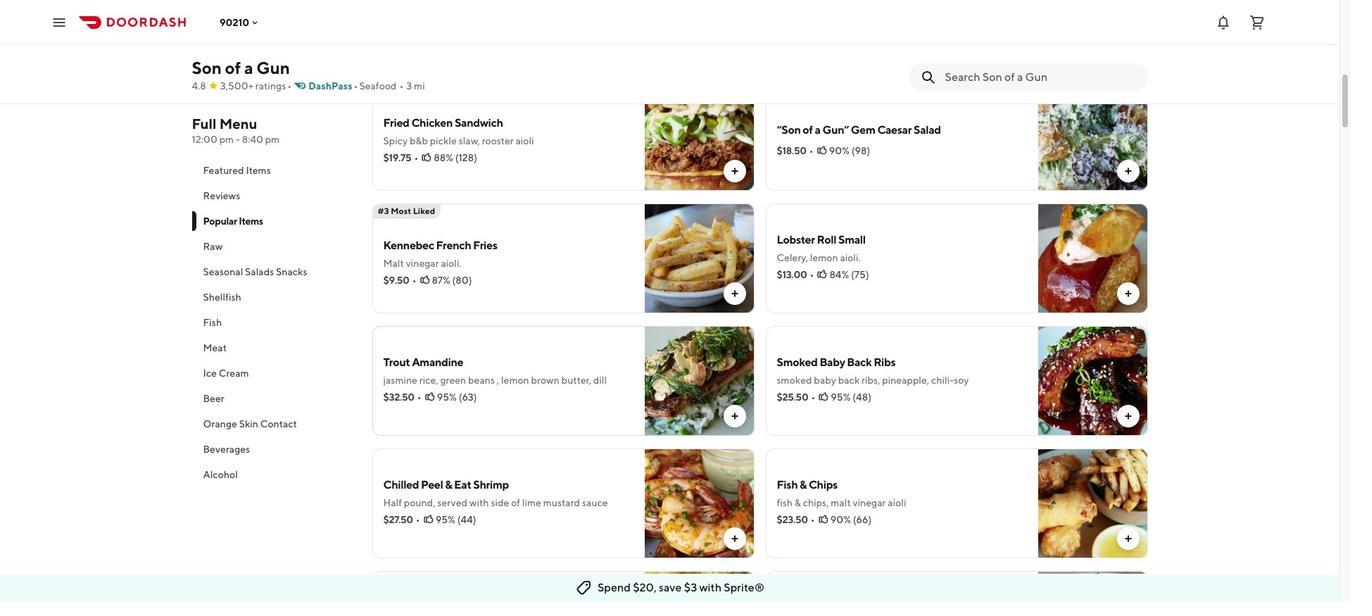 Task type: locate. For each thing, give the bounding box(es) containing it.
• right $9.50
[[412, 275, 417, 286]]

beverages
[[203, 444, 250, 455]]

2 vertical spatial of
[[511, 497, 520, 508]]

with right $3
[[700, 581, 722, 594]]

soy
[[954, 375, 969, 386]]

smoked
[[777, 375, 812, 386]]

$20,
[[633, 581, 657, 594]]

most right #3
[[391, 206, 411, 216]]

fish up fish
[[777, 478, 798, 492]]

aioli. for french
[[441, 258, 462, 269]]

popular items down the reviews
[[203, 215, 263, 227]]

0 vertical spatial fish
[[203, 317, 222, 328]]

1 horizontal spatial a
[[815, 123, 821, 137]]

aioli right rooster
[[516, 135, 534, 146]]

95% down the back
[[831, 392, 851, 403]]

90% down gun"
[[829, 145, 850, 156]]

beans
[[468, 375, 495, 386]]

0 vertical spatial a
[[244, 58, 253, 77]]

84%
[[830, 269, 849, 280]]

• left the 3
[[400, 80, 404, 92]]

90%
[[829, 145, 850, 156], [831, 514, 851, 525]]

slaw,
[[459, 135, 480, 146]]

of inside chilled peel & eat shrimp half pound, served with side of lime mustard sauce
[[511, 497, 520, 508]]

95% for &
[[436, 514, 456, 525]]

vinegar down kennebec
[[406, 258, 439, 269]]

$32.50 •
[[383, 392, 422, 403]]

salads
[[245, 266, 274, 277]]

orange skin contact button
[[192, 411, 355, 437]]

1 vertical spatial items
[[246, 165, 271, 176]]

snacks
[[276, 266, 307, 277]]

shellfish
[[203, 292, 241, 303]]

items up #1 most liked at the left
[[428, 36, 467, 54]]

french
[[436, 239, 471, 252]]

90% (98)
[[829, 145, 871, 156]]

pm
[[220, 134, 234, 145], [265, 134, 280, 145]]

gun
[[257, 58, 290, 77]]

pound,
[[404, 497, 436, 508]]

of right "side"
[[511, 497, 520, 508]]

95% down served
[[436, 514, 456, 525]]

gem
[[851, 123, 876, 137]]

aioli. up 84% (75)
[[840, 252, 861, 263]]

#1 most liked
[[378, 83, 434, 94]]

lemon inside lobster roll small celery, lemon aioli.
[[810, 252, 838, 263]]

0 horizontal spatial pm
[[220, 134, 234, 145]]

• right $13.00
[[810, 269, 814, 280]]

90% down malt
[[831, 514, 851, 525]]

items up raw button
[[239, 215, 263, 227]]

1 horizontal spatial fish
[[777, 478, 798, 492]]

0 vertical spatial of
[[225, 58, 241, 77]]

fish inside fish & chips fish & chips, malt vinegar aioli
[[777, 478, 798, 492]]

1 horizontal spatial lemon
[[810, 252, 838, 263]]

fish
[[777, 497, 793, 508]]

trout amandine jasmine rice, green beans , lemon brown butter, dill
[[383, 356, 607, 386]]

half
[[383, 497, 402, 508]]

1 horizontal spatial pm
[[265, 134, 280, 145]]

save
[[659, 581, 682, 594]]

seafood
[[359, 80, 397, 92]]

add item to cart image
[[1123, 165, 1134, 177], [729, 411, 741, 422], [729, 533, 741, 544], [1123, 533, 1134, 544]]

1 vertical spatial aioli
[[888, 497, 907, 508]]

• for $19.75
[[414, 152, 419, 163]]

shellfish button
[[192, 285, 355, 310]]

fried
[[383, 116, 410, 130]]

0 horizontal spatial fish
[[203, 317, 222, 328]]

aioli inside fish & chips fish & chips, malt vinegar aioli
[[888, 497, 907, 508]]

orange
[[203, 418, 237, 430]]

2 horizontal spatial of
[[803, 123, 813, 137]]

skin
[[239, 418, 258, 430]]

contact
[[260, 418, 297, 430]]

spend $20, save $3 with sprite®
[[598, 581, 765, 594]]

1 horizontal spatial with
[[700, 581, 722, 594]]

0 vertical spatial liked
[[412, 83, 434, 94]]

• left seafood
[[354, 80, 358, 92]]

1 vertical spatial popular
[[203, 215, 237, 227]]

0 vertical spatial items
[[428, 36, 467, 54]]

a
[[244, 58, 253, 77], [815, 123, 821, 137]]

1 vertical spatial fish
[[777, 478, 798, 492]]

liked up chicken
[[412, 83, 434, 94]]

lemon inside trout amandine jasmine rice, green beans , lemon brown butter, dill
[[501, 375, 529, 386]]

(48)
[[853, 392, 872, 403]]

cream
[[219, 368, 249, 379]]

served
[[438, 497, 468, 508]]

1 vertical spatial lemon
[[501, 375, 529, 386]]

0 horizontal spatial popular
[[203, 215, 237, 227]]

1 horizontal spatial aioli
[[888, 497, 907, 508]]

seasonal salads snacks
[[203, 266, 307, 277]]

green
[[440, 375, 466, 386]]

of right "son
[[803, 123, 813, 137]]

lobster
[[777, 233, 815, 246]]

aioli. inside kennebec french fries malt vinegar aioli.
[[441, 258, 462, 269]]

1 vertical spatial with
[[700, 581, 722, 594]]

of up 3,500+
[[225, 58, 241, 77]]

aioli. inside lobster roll small celery, lemon aioli.
[[840, 252, 861, 263]]

popular
[[372, 36, 426, 54], [203, 215, 237, 227]]

(128)
[[455, 152, 477, 163]]

0 horizontal spatial aioli
[[516, 135, 534, 146]]

$25.50
[[777, 392, 809, 403]]

0 vertical spatial most
[[390, 83, 410, 94]]

0 horizontal spatial aioli.
[[441, 258, 462, 269]]

add item to cart image for celery, lemon aioli.
[[1123, 288, 1134, 299]]

1 horizontal spatial aioli.
[[840, 252, 861, 263]]

of for son
[[225, 58, 241, 77]]

chilled peel & eat shrimp image
[[645, 449, 755, 558]]

pm left - in the top of the page
[[220, 134, 234, 145]]

• down chips,
[[811, 514, 815, 525]]

"son of a gun" gem caesar salad image
[[1038, 81, 1148, 191]]

pineapple,
[[883, 375, 930, 386]]

add item to cart image for fried chicken sandwich
[[729, 165, 741, 177]]

• right $18.50
[[810, 145, 814, 156]]

3
[[407, 80, 412, 92]]

popular down the reviews
[[203, 215, 237, 227]]

& left eat
[[445, 478, 452, 492]]

raw
[[203, 241, 223, 252]]

orange skin contact
[[203, 418, 297, 430]]

90% (66)
[[831, 514, 872, 525]]

1 vertical spatial a
[[815, 123, 821, 137]]

add item to cart image for "son of a gun" gem caesar salad
[[1123, 165, 1134, 177]]

items up 'reviews' button
[[246, 165, 271, 176]]

0 vertical spatial popular items
[[372, 36, 467, 54]]

popular up "seafood • 3 mi"
[[372, 36, 426, 54]]

small
[[839, 233, 866, 246]]

1 vertical spatial liked
[[413, 206, 435, 216]]

fish
[[203, 317, 222, 328], [777, 478, 798, 492]]

lemon down roll on the right top
[[810, 252, 838, 263]]

88%
[[434, 152, 453, 163]]

0 horizontal spatial vinegar
[[406, 258, 439, 269]]

most right #1
[[390, 83, 410, 94]]

aioli right malt
[[888, 497, 907, 508]]

liked up kennebec
[[413, 206, 435, 216]]

fish inside button
[[203, 317, 222, 328]]

items
[[428, 36, 467, 54], [246, 165, 271, 176], [239, 215, 263, 227]]

• down baby
[[812, 392, 816, 403]]

$23.50 •
[[777, 514, 815, 525]]

#3 most liked
[[378, 206, 435, 216]]

chicken
[[412, 116, 453, 130]]

lobster roll small celery, lemon aioli.
[[777, 233, 866, 263]]

chilled peel & eat shrimp half pound, served with side of lime mustard sauce
[[383, 478, 608, 508]]

aioli for sandwich
[[516, 135, 534, 146]]

fried chicken sandwich spicy b&b pickle slaw, rooster aioli
[[383, 116, 534, 146]]

aioli. for roll
[[840, 252, 861, 263]]

0 horizontal spatial a
[[244, 58, 253, 77]]

2 pm from the left
[[265, 134, 280, 145]]

0 vertical spatial vinegar
[[406, 258, 439, 269]]

smoked baby back ribs smoked baby back ribs, pineapple, chili-soy
[[777, 356, 969, 386]]

• for $13.00
[[810, 269, 814, 280]]

beverages button
[[192, 437, 355, 462]]

0 vertical spatial lemon
[[810, 252, 838, 263]]

0 horizontal spatial with
[[470, 497, 489, 508]]

a up 3,500+ ratings •
[[244, 58, 253, 77]]

ratings
[[256, 80, 286, 92]]

(75)
[[851, 269, 869, 280]]

1 vertical spatial popular items
[[203, 215, 263, 227]]

1 horizontal spatial of
[[511, 497, 520, 508]]

seafood • 3 mi
[[359, 80, 425, 92]]

aioli inside fried chicken sandwich spicy b&b pickle slaw, rooster aioli
[[516, 135, 534, 146]]

aioli. up 87% (80) at top
[[441, 258, 462, 269]]

0 vertical spatial 90%
[[829, 145, 850, 156]]

• down pound,
[[416, 514, 420, 525]]

95% for jasmine
[[437, 392, 457, 403]]

1 horizontal spatial popular items
[[372, 36, 467, 54]]

88% (128)
[[434, 152, 477, 163]]

1 vertical spatial vinegar
[[853, 497, 886, 508]]

0 vertical spatial aioli
[[516, 135, 534, 146]]

• for $25.50
[[812, 392, 816, 403]]

seasonal salads snacks button
[[192, 259, 355, 285]]

Item Search search field
[[945, 70, 1137, 85]]

1 horizontal spatial vinegar
[[853, 497, 886, 508]]

butter,
[[562, 375, 592, 386]]

add item to cart image
[[729, 165, 741, 177], [729, 288, 741, 299], [1123, 288, 1134, 299], [1123, 411, 1134, 422]]

1 vertical spatial 90%
[[831, 514, 851, 525]]

sandwich
[[455, 116, 503, 130]]

• down b&b
[[414, 152, 419, 163]]

vinegar up (66)
[[853, 497, 886, 508]]

fish up 'meat'
[[203, 317, 222, 328]]

with left "side"
[[470, 497, 489, 508]]

pm right 8:40
[[265, 134, 280, 145]]

add item to cart image for kennebec french fries
[[729, 288, 741, 299]]

notification bell image
[[1216, 14, 1232, 31]]

1 vertical spatial of
[[803, 123, 813, 137]]

1 horizontal spatial popular
[[372, 36, 426, 54]]

b&b
[[410, 135, 428, 146]]

popular items up 'mi'
[[372, 36, 467, 54]]

most
[[390, 83, 410, 94], [391, 206, 411, 216]]

0 horizontal spatial of
[[225, 58, 241, 77]]

a left gun"
[[815, 123, 821, 137]]

95% down the 'green'
[[437, 392, 457, 403]]

$9.50
[[383, 275, 410, 286]]

chilled
[[383, 478, 419, 492]]

smoked baby back ribs image
[[1038, 326, 1148, 436]]

0 horizontal spatial lemon
[[501, 375, 529, 386]]

• down rice, in the bottom of the page
[[417, 392, 422, 403]]

90% for 90% (66)
[[831, 514, 851, 525]]

1 vertical spatial most
[[391, 206, 411, 216]]

beer button
[[192, 386, 355, 411]]

0 vertical spatial with
[[470, 497, 489, 508]]

dashpass
[[309, 80, 352, 92]]

menu
[[220, 115, 257, 132]]

lemon right ,
[[501, 375, 529, 386]]



Task type: describe. For each thing, give the bounding box(es) containing it.
#1
[[378, 83, 388, 94]]

lobster roll small image
[[1038, 204, 1148, 313]]

with inside chilled peel & eat shrimp half pound, served with side of lime mustard sauce
[[470, 497, 489, 508]]

liked for french
[[413, 206, 435, 216]]

son of a gun
[[192, 58, 290, 77]]

2 vertical spatial items
[[239, 215, 263, 227]]

3,500+ ratings •
[[220, 80, 292, 92]]

sauce
[[582, 497, 608, 508]]

salad
[[914, 123, 941, 137]]

fried chicken sandwich image
[[645, 81, 755, 191]]

aioli for chips
[[888, 497, 907, 508]]

dill
[[594, 375, 607, 386]]

back
[[847, 356, 872, 369]]

malt
[[383, 258, 404, 269]]

kennebec french fries image
[[645, 204, 755, 313]]

malt
[[831, 497, 851, 508]]

87%
[[432, 275, 451, 286]]

roll
[[817, 233, 837, 246]]

$3
[[684, 581, 697, 594]]

baby
[[820, 356, 845, 369]]

chips
[[809, 478, 838, 492]]

$13.00
[[777, 269, 807, 280]]

& inside chilled peel & eat shrimp half pound, served with side of lime mustard sauce
[[445, 478, 452, 492]]

"son
[[777, 123, 801, 137]]

trout amandine image
[[645, 326, 755, 436]]

eat
[[454, 478, 471, 492]]

$23.50
[[777, 514, 808, 525]]

87% (80)
[[432, 275, 472, 286]]

• right ratings
[[288, 80, 292, 92]]

reviews button
[[192, 183, 355, 208]]

$18.50 •
[[777, 145, 814, 156]]

a for gun
[[244, 58, 253, 77]]

$19.75 •
[[383, 152, 419, 163]]

(80)
[[453, 275, 472, 286]]

90% for 90% (98)
[[829, 145, 850, 156]]

trout
[[383, 356, 410, 369]]

baby
[[814, 375, 837, 386]]

• for $32.50
[[417, 392, 422, 403]]

meat
[[203, 342, 227, 354]]

3,500+
[[220, 80, 254, 92]]

mi
[[414, 80, 425, 92]]

full
[[192, 115, 217, 132]]

& right fish
[[795, 497, 801, 508]]

spend
[[598, 581, 631, 594]]

$13.00 •
[[777, 269, 814, 280]]

12:00
[[192, 134, 218, 145]]

mustard
[[543, 497, 580, 508]]

ribs
[[874, 356, 896, 369]]

fish for fish & chips fish & chips, malt vinegar aioli
[[777, 478, 798, 492]]

carmelized onion dip image
[[645, 571, 755, 602]]

• for $18.50
[[810, 145, 814, 156]]

smoked
[[777, 356, 818, 369]]

"son of a gun" gem caesar salad
[[777, 123, 941, 137]]

95% for back
[[831, 392, 851, 403]]

ice cream
[[203, 368, 249, 379]]

84% (75)
[[830, 269, 869, 280]]

sprite®
[[724, 581, 765, 594]]

roasted broccoli salad image
[[1038, 571, 1148, 602]]

$9.50 •
[[383, 275, 417, 286]]

meat button
[[192, 335, 355, 361]]

featured
[[203, 165, 244, 176]]

featured items button
[[192, 158, 355, 183]]

$18.50
[[777, 145, 807, 156]]

rice,
[[420, 375, 438, 386]]

beer
[[203, 393, 224, 404]]

(44)
[[458, 514, 476, 525]]

#3
[[378, 206, 389, 216]]

open menu image
[[51, 14, 68, 31]]

8:40
[[242, 134, 263, 145]]

fish & chips image
[[1038, 449, 1148, 558]]

a for gun"
[[815, 123, 821, 137]]

,
[[497, 375, 499, 386]]

ice cream button
[[192, 361, 355, 386]]

$27.50 •
[[383, 514, 420, 525]]

1 pm from the left
[[220, 134, 234, 145]]

seasonal
[[203, 266, 243, 277]]

& left chips
[[800, 478, 807, 492]]

pickle
[[430, 135, 457, 146]]

$19.75
[[383, 152, 412, 163]]

90210
[[220, 17, 249, 28]]

$27.50
[[383, 514, 413, 525]]

(98)
[[852, 145, 871, 156]]

(66)
[[853, 514, 872, 525]]

celery,
[[777, 252, 808, 263]]

0 vertical spatial popular
[[372, 36, 426, 54]]

add item to cart image for fish & chips
[[1123, 533, 1134, 544]]

brown
[[531, 375, 560, 386]]

95% (63)
[[437, 392, 477, 403]]

add item to cart image for chilled peel & eat shrimp
[[729, 533, 741, 544]]

fish button
[[192, 310, 355, 335]]

liked for chicken
[[412, 83, 434, 94]]

jasmine
[[383, 375, 418, 386]]

most for kennebec
[[391, 206, 411, 216]]

side
[[491, 497, 509, 508]]

0 horizontal spatial popular items
[[203, 215, 263, 227]]

add item to cart image for trout amandine
[[729, 411, 741, 422]]

most for fried
[[390, 83, 410, 94]]

add item to cart image for smoked baby back ribs, pineapple, chili-soy
[[1123, 411, 1134, 422]]

of for "son
[[803, 123, 813, 137]]

• for $9.50
[[412, 275, 417, 286]]

dashpass •
[[309, 80, 358, 92]]

• for $27.50
[[416, 514, 420, 525]]

fish for fish
[[203, 317, 222, 328]]

vinegar inside fish & chips fish & chips, malt vinegar aioli
[[853, 497, 886, 508]]

alcohol
[[203, 469, 238, 480]]

(63)
[[459, 392, 477, 403]]

spicy
[[383, 135, 408, 146]]

0 items, open order cart image
[[1249, 14, 1266, 31]]

• for $23.50
[[811, 514, 815, 525]]

items inside button
[[246, 165, 271, 176]]

fries
[[473, 239, 498, 252]]

$25.50 •
[[777, 392, 816, 403]]

vinegar inside kennebec french fries malt vinegar aioli.
[[406, 258, 439, 269]]



Task type: vqa. For each thing, say whether or not it's contained in the screenshot.


